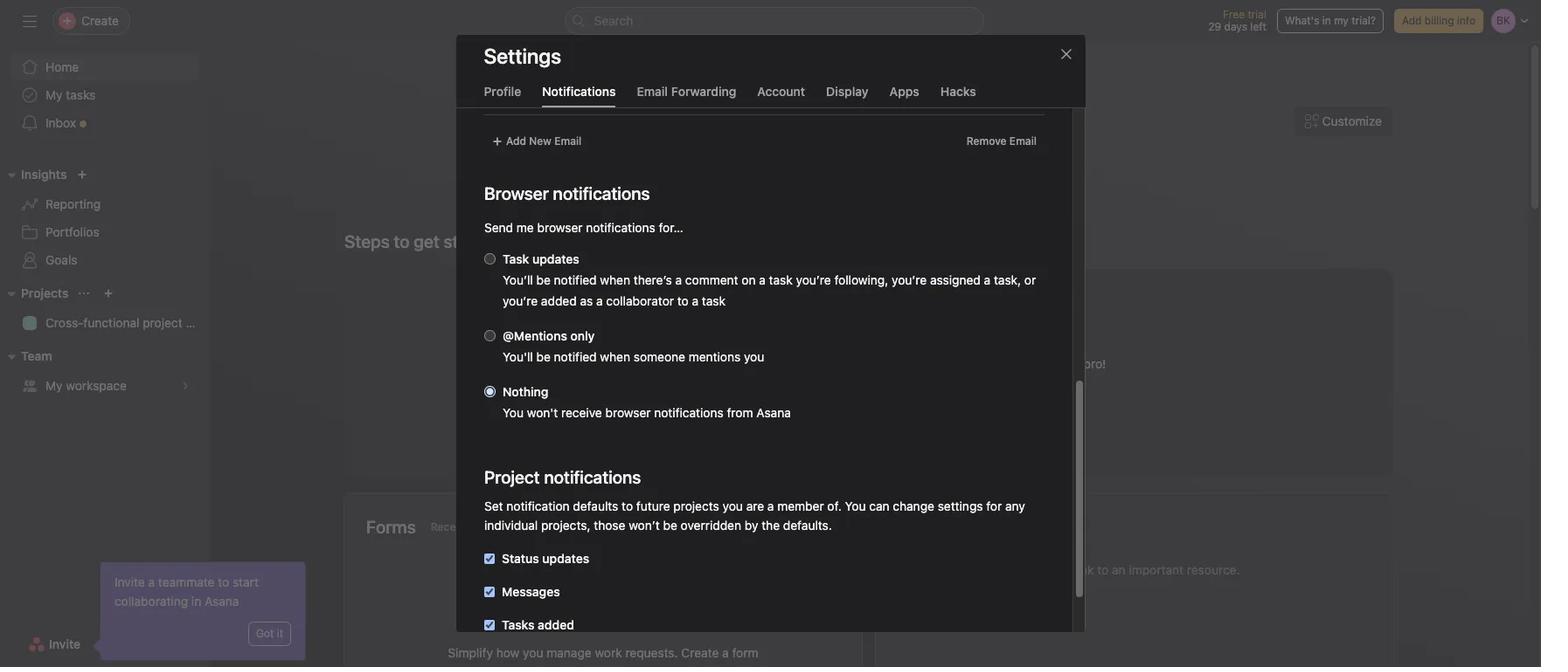 Task type: describe. For each thing, give the bounding box(es) containing it.
insights
[[21, 167, 67, 182]]

task
[[502, 252, 529, 267]]

you've
[[675, 357, 712, 372]]

close image
[[1059, 47, 1073, 61]]

requests.
[[626, 646, 678, 661]]

0 vertical spatial notifications
[[586, 220, 655, 235]]

me
[[516, 220, 534, 235]]

send me browser notifications for…
[[484, 220, 683, 235]]

projects
[[673, 499, 719, 514]]

good afternoon, brad
[[741, 149, 997, 182]]

browser inside nothing you won't receive browser notifications from asana
[[605, 406, 651, 421]]

search button
[[564, 7, 984, 35]]

prioritize
[[513, 665, 563, 668]]

notifications inside nothing you won't receive browser notifications from asana
[[654, 406, 723, 421]]

0 vertical spatial asana
[[1046, 357, 1081, 372]]

trial?
[[1352, 14, 1376, 27]]

inbox
[[45, 115, 76, 130]]

assigned
[[930, 273, 980, 288]]

to inside the task updates you'll be notified when there's a comment on a task you're following, you're assigned a task, or you're added as a collaborator to a task
[[677, 294, 688, 309]]

plan
[[186, 316, 210, 330]]

add billing info button
[[1395, 9, 1484, 33]]

free trial 29 days left
[[1209, 8, 1267, 33]]

browser notifications
[[484, 184, 650, 204]]

updates for status
[[542, 552, 589, 567]]

0 vertical spatial task
[[769, 273, 792, 288]]

asana for invite a teammate to start collaborating in asana got it
[[205, 595, 239, 609]]

simplify how you manage work requests. create a form to prioritize and track incoming work.
[[448, 646, 759, 668]]

you inside @mentions only you'll be notified when someone mentions you
[[744, 350, 764, 365]]

invite button
[[17, 630, 92, 661]]

search
[[594, 13, 633, 28]]

in inside what's in my trial? 'button'
[[1323, 14, 1331, 27]]

course.
[[854, 357, 896, 372]]

global element
[[0, 43, 210, 148]]

remove email
[[966, 135, 1037, 148]]

remove
[[966, 135, 1006, 148]]

what's
[[1285, 14, 1320, 27]]

private
[[898, 518, 953, 538]]

get started
[[414, 232, 500, 252]]

what's in my trial? button
[[1277, 9, 1384, 33]]

for
[[986, 499, 1002, 514]]

customize
[[1323, 114, 1382, 129]]

cross-functional project plan link
[[10, 310, 210, 337]]

hide sidebar image
[[23, 14, 37, 28]]

notified for updates
[[554, 273, 596, 288]]

insights element
[[0, 159, 210, 278]]

0 horizontal spatial browser
[[537, 220, 582, 235]]

collaborating
[[115, 595, 188, 609]]

add billing info
[[1402, 14, 1476, 27]]

a inside set notification defaults to future projects you are a member of. you can change settings for any individual projects, those won't be overridden by the defaults.
[[767, 499, 774, 514]]

be for you'll
[[536, 350, 550, 365]]

portfolios link
[[10, 219, 199, 247]]

completed
[[716, 357, 776, 372]]

or
[[1024, 273, 1036, 288]]

of.
[[827, 499, 841, 514]]

someone
[[633, 350, 685, 365]]

unlock
[[686, 404, 726, 419]]

can
[[869, 499, 889, 514]]

email forwarding button
[[637, 84, 736, 108]]

on
[[741, 273, 755, 288]]

a right there's
[[675, 273, 682, 288]]

you inside simplify how you manage work requests. create a form to prioritize and track incoming work.
[[523, 646, 543, 661]]

functional
[[83, 316, 139, 330]]

won't
[[628, 518, 659, 533]]

are
[[746, 499, 764, 514]]

following,
[[834, 273, 888, 288]]

a right as
[[596, 294, 603, 309]]

to right going
[[966, 357, 977, 372]]

track
[[590, 665, 619, 668]]

projects,
[[541, 518, 590, 533]]

my for my workspace
[[45, 379, 63, 393]]

form
[[732, 646, 759, 661]]

my workspace
[[45, 379, 127, 393]]

going
[[931, 357, 962, 372]]

change
[[893, 499, 934, 514]]

profile button
[[484, 84, 521, 108]]

when for there's
[[600, 273, 630, 288]]

start
[[233, 575, 259, 590]]

to inside simplify how you manage work requests. create a form to prioritize and track incoming work.
[[499, 665, 510, 668]]

invite a teammate to start collaborating in asana got it
[[115, 575, 283, 641]]

reporting link
[[10, 191, 199, 219]]

member
[[777, 499, 824, 514]]

what's in my trial?
[[1285, 14, 1376, 27]]

a inside simplify how you manage work requests. create a form to prioritize and track incoming work.
[[722, 646, 729, 661]]

to right the steps
[[394, 232, 410, 252]]

team button
[[0, 346, 52, 367]]

cross-functional project plan
[[45, 316, 210, 330]]

notified for only
[[554, 350, 596, 365]]

2 horizontal spatial you're
[[891, 273, 927, 288]]

tasks
[[501, 618, 534, 633]]

add new email
[[506, 135, 581, 148]]

forwarding
[[671, 84, 736, 99]]

create
[[681, 646, 719, 661]]

add for add new email
[[506, 135, 526, 148]]

my tasks
[[45, 87, 96, 102]]

individual
[[484, 518, 538, 533]]

you inside nothing you won't receive browser notifications from asana
[[502, 406, 523, 421]]

my tasks link
[[10, 81, 199, 109]]

settings
[[484, 44, 561, 68]]

there's
[[633, 273, 672, 288]]

a left task,
[[984, 273, 990, 288]]

and
[[566, 665, 587, 668]]

brad
[[941, 149, 997, 182]]

it
[[277, 628, 283, 641]]



Task type: locate. For each thing, give the bounding box(es) containing it.
pro!
[[1084, 357, 1106, 372]]

notified down only
[[554, 350, 596, 365]]

the left beginner
[[779, 357, 797, 372]]

project notifications
[[484, 468, 641, 488]]

0 horizontal spatial invite
[[49, 637, 81, 652]]

how
[[496, 646, 520, 661]]

2 notified from the top
[[554, 350, 596, 365]]

1 vertical spatial notified
[[554, 350, 596, 365]]

you inside set notification defaults to future projects you are a member of. you can change settings for any individual projects, those won't be overridden by the defaults.
[[722, 499, 743, 514]]

my inside teams element
[[45, 379, 63, 393]]

a left form
[[722, 646, 729, 661]]

when up collaborator at top left
[[600, 273, 630, 288]]

in left "my"
[[1323, 14, 1331, 27]]

status updates
[[501, 552, 589, 567]]

1 vertical spatial updates
[[542, 552, 589, 567]]

add inside add billing info button
[[1402, 14, 1422, 27]]

be down @mentions
[[536, 350, 550, 365]]

2 horizontal spatial asana
[[1046, 357, 1081, 372]]

to down comment
[[677, 294, 688, 309]]

added up the manage
[[537, 618, 574, 633]]

insights button
[[0, 164, 67, 185]]

my
[[1334, 14, 1349, 27]]

manage
[[547, 646, 592, 661]]

comment
[[685, 273, 738, 288]]

work
[[595, 646, 622, 661]]

0 vertical spatial when
[[600, 273, 630, 288]]

added
[[541, 294, 576, 309], [537, 618, 574, 633]]

afternoon,
[[814, 149, 935, 182]]

1 vertical spatial in
[[191, 595, 201, 609]]

you'll
[[502, 350, 533, 365]]

to inside invite a teammate to start collaborating in asana got it
[[218, 575, 229, 590]]

0 vertical spatial the
[[779, 357, 797, 372]]

a down comment
[[692, 294, 698, 309]]

0 horizontal spatial you
[[502, 406, 523, 421]]

1 horizontal spatial you
[[722, 499, 743, 514]]

you inside set notification defaults to future projects you are a member of. you can change settings for any individual projects, those won't be overridden by the defaults.
[[845, 499, 866, 514]]

0 horizontal spatial email
[[554, 135, 581, 148]]

Tasks added checkbox
[[484, 621, 494, 631]]

mentions
[[688, 350, 740, 365]]

notified up as
[[554, 273, 596, 288]]

my left tasks
[[45, 87, 63, 102]]

notification
[[506, 499, 569, 514]]

2 vertical spatial you
[[523, 646, 543, 661]]

notified inside @mentions only you'll be notified when someone mentions you
[[554, 350, 596, 365]]

only
[[570, 329, 594, 344]]

to up won't
[[621, 499, 633, 514]]

1 horizontal spatial invite
[[115, 575, 145, 590]]

apps button
[[890, 84, 920, 108]]

0 horizontal spatial you're
[[502, 294, 537, 309]]

notifications button
[[542, 84, 616, 108]]

you right of.
[[845, 499, 866, 514]]

work.
[[677, 665, 708, 668]]

updates down projects,
[[542, 552, 589, 567]]

Messages checkbox
[[484, 588, 494, 598]]

1 vertical spatial asana
[[756, 406, 791, 421]]

1 horizontal spatial in
[[1323, 14, 1331, 27]]

to left start
[[218, 575, 229, 590]]

1 vertical spatial invite
[[49, 637, 81, 652]]

become
[[980, 357, 1026, 372]]

notifications left for…
[[586, 220, 655, 235]]

when inside @mentions only you'll be notified when someone mentions you
[[600, 350, 630, 365]]

asana for nothing you won't receive browser notifications from asana
[[756, 406, 791, 421]]

project
[[143, 316, 182, 330]]

my down team
[[45, 379, 63, 393]]

display
[[826, 84, 869, 99]]

1 vertical spatial the
[[761, 518, 780, 533]]

1 when from the top
[[600, 273, 630, 288]]

invite
[[115, 575, 145, 590], [49, 637, 81, 652]]

in down teammate
[[191, 595, 201, 609]]

account button
[[757, 84, 805, 108]]

add left 'new'
[[506, 135, 526, 148]]

overridden
[[680, 518, 741, 533]]

my for my tasks
[[45, 87, 63, 102]]

1 horizontal spatial task
[[769, 273, 792, 288]]

be
[[536, 273, 550, 288], [536, 350, 550, 365], [663, 518, 677, 533]]

browser right receive
[[605, 406, 651, 421]]

None radio
[[484, 330, 495, 342], [484, 386, 495, 398], [484, 330, 495, 342], [484, 386, 495, 398]]

None radio
[[484, 254, 495, 265]]

asana right from
[[756, 406, 791, 421]]

billing
[[1425, 14, 1454, 27]]

teams element
[[0, 341, 210, 404]]

set notification defaults to future projects you are a member of. you can change settings for any individual projects, those won't be overridden by the defaults.
[[484, 499, 1025, 533]]

task right on
[[769, 273, 792, 288]]

updates
[[532, 252, 579, 267], [542, 552, 589, 567]]

send
[[484, 220, 513, 235]]

1 horizontal spatial asana
[[756, 406, 791, 421]]

a right are
[[767, 499, 774, 514]]

a right on
[[759, 273, 765, 288]]

to down how
[[499, 665, 510, 668]]

invite for invite a teammate to start collaborating in asana got it
[[115, 575, 145, 590]]

in
[[1323, 14, 1331, 27], [191, 595, 201, 609]]

invite for invite
[[49, 637, 81, 652]]

settings
[[937, 499, 983, 514]]

steps
[[761, 404, 792, 419]]

projects element
[[0, 278, 210, 341]]

my inside global element
[[45, 87, 63, 102]]

1 horizontal spatial email
[[637, 84, 668, 99]]

be down future
[[663, 518, 677, 533]]

0 vertical spatial updates
[[532, 252, 579, 267]]

1 horizontal spatial browser
[[605, 406, 651, 421]]

the
[[779, 357, 797, 372], [761, 518, 780, 533]]

0 horizontal spatial in
[[191, 595, 201, 609]]

be right you'll
[[536, 273, 550, 288]]

asana inside invite a teammate to start collaborating in asana got it
[[205, 595, 239, 609]]

email right 'new'
[[554, 135, 581, 148]]

0 vertical spatial you
[[502, 406, 523, 421]]

days
[[1225, 20, 1248, 33]]

when left 'someone'
[[600, 350, 630, 365]]

when inside the task updates you'll be notified when there's a comment on a task you're following, you're assigned a task, or you're added as a collaborator to a task
[[600, 273, 630, 288]]

by
[[744, 518, 758, 533]]

1 horizontal spatial you
[[845, 499, 866, 514]]

2 horizontal spatial you
[[744, 350, 764, 365]]

those
[[593, 518, 625, 533]]

add
[[1402, 14, 1422, 27], [506, 135, 526, 148]]

add left billing in the right top of the page
[[1402, 14, 1422, 27]]

0 horizontal spatial add
[[506, 135, 526, 148]]

a inside invite a teammate to start collaborating in asana got it
[[148, 575, 155, 590]]

0 horizontal spatial you
[[523, 646, 543, 661]]

notifications
[[542, 84, 616, 99]]

home link
[[10, 53, 199, 81]]

0 vertical spatial be
[[536, 273, 550, 288]]

to inside set notification defaults to future projects you are a member of. you can change settings for any individual projects, those won't be overridden by the defaults.
[[621, 499, 633, 514]]

0 horizontal spatial asana
[[205, 595, 239, 609]]

1 my from the top
[[45, 87, 63, 102]]

invite inside invite a teammate to start collaborating in asana got it
[[115, 575, 145, 590]]

0 horizontal spatial task
[[702, 294, 725, 309]]

task down comment
[[702, 294, 725, 309]]

updates right task
[[532, 252, 579, 267]]

1 horizontal spatial add
[[1402, 14, 1422, 27]]

asana inside nothing you won't receive browser notifications from asana
[[756, 406, 791, 421]]

you
[[502, 406, 523, 421], [845, 499, 866, 514]]

defaults.
[[783, 518, 832, 533]]

asana down start
[[205, 595, 239, 609]]

a up collaborating
[[148, 575, 155, 590]]

my
[[45, 87, 63, 102], [45, 379, 63, 393]]

0 vertical spatial notified
[[554, 273, 596, 288]]

receive
[[561, 406, 602, 421]]

my workspace link
[[10, 372, 199, 400]]

1 vertical spatial my
[[45, 379, 63, 393]]

1 vertical spatial browser
[[605, 406, 651, 421]]

added left as
[[541, 294, 576, 309]]

remove email button
[[958, 129, 1044, 154]]

you'll
[[502, 273, 533, 288]]

invite a teammate to start collaborating in asana tooltip
[[95, 563, 305, 661]]

goals link
[[10, 247, 199, 275]]

you're left assigned
[[891, 273, 927, 288]]

notifications down you've
[[654, 406, 723, 421]]

notified inside the task updates you'll be notified when there's a comment on a task you're following, you're assigned a task, or you're added as a collaborator to a task
[[554, 273, 596, 288]]

status
[[501, 552, 539, 567]]

be inside @mentions only you'll be notified when someone mentions you
[[536, 350, 550, 365]]

private notepad
[[898, 518, 1022, 538]]

1 vertical spatial notifications
[[654, 406, 723, 421]]

notepad
[[957, 518, 1022, 538]]

you down the nothing
[[502, 406, 523, 421]]

0 vertical spatial my
[[45, 87, 63, 102]]

apps
[[890, 84, 920, 99]]

added inside the task updates you'll be notified when there's a comment on a task you're following, you're assigned a task, or you're added as a collaborator to a task
[[541, 294, 576, 309]]

0 vertical spatial invite
[[115, 575, 145, 590]]

0 vertical spatial you
[[744, 350, 764, 365]]

0 vertical spatial browser
[[537, 220, 582, 235]]

1 vertical spatial you
[[845, 499, 866, 514]]

updates inside the task updates you'll be notified when there's a comment on a task you're following, you're assigned a task, or you're added as a collaborator to a task
[[532, 252, 579, 267]]

goals
[[45, 253, 77, 268]]

add inside add new email 'button'
[[506, 135, 526, 148]]

updates for task
[[532, 252, 579, 267]]

add for add billing info
[[1402, 14, 1422, 27]]

1 vertical spatial when
[[600, 350, 630, 365]]

when for someone
[[600, 350, 630, 365]]

email
[[637, 84, 668, 99], [554, 135, 581, 148], [1009, 135, 1037, 148]]

email right remove at the top right of page
[[1009, 135, 1037, 148]]

1 horizontal spatial you're
[[796, 273, 831, 288]]

you're down you'll
[[502, 294, 537, 309]]

email inside email forwarding button
[[637, 84, 668, 99]]

email inside add new email 'button'
[[554, 135, 581, 148]]

forms
[[366, 518, 416, 538]]

asana right an
[[1046, 357, 1081, 372]]

Status updates checkbox
[[484, 554, 494, 565]]

steps to get started
[[344, 232, 500, 252]]

as
[[580, 294, 593, 309]]

be inside the task updates you'll be notified when there's a comment on a task you're following, you're assigned a task, or you're added as a collaborator to a task
[[536, 273, 550, 288]]

workspace
[[66, 379, 127, 393]]

the right by
[[761, 518, 780, 533]]

unlock more steps button
[[675, 395, 803, 427]]

you up the prioritize
[[523, 646, 543, 661]]

browser right me
[[537, 220, 582, 235]]

0 vertical spatial in
[[1323, 14, 1331, 27]]

@mentions
[[502, 329, 567, 344]]

collaborator
[[606, 294, 674, 309]]

in inside invite a teammate to start collaborating in asana got it
[[191, 595, 201, 609]]

2 my from the top
[[45, 379, 63, 393]]

you right mentions
[[744, 350, 764, 365]]

hacks button
[[941, 84, 976, 108]]

reporting
[[45, 197, 101, 212]]

you left are
[[722, 499, 743, 514]]

@mentions only you'll be notified when someone mentions you
[[502, 329, 764, 365]]

1 vertical spatial you
[[722, 499, 743, 514]]

1 vertical spatial add
[[506, 135, 526, 148]]

be inside set notification defaults to future projects you are a member of. you can change settings for any individual projects, those won't be overridden by the defaults.
[[663, 518, 677, 533]]

info
[[1457, 14, 1476, 27]]

2 vertical spatial asana
[[205, 595, 239, 609]]

1 vertical spatial be
[[536, 350, 550, 365]]

you're left following,
[[796, 273, 831, 288]]

team
[[21, 349, 52, 364]]

inbox link
[[10, 109, 199, 137]]

2 horizontal spatial email
[[1009, 135, 1037, 148]]

0 vertical spatial add
[[1402, 14, 1422, 27]]

task
[[769, 273, 792, 288], [702, 294, 725, 309]]

incoming
[[622, 665, 674, 668]]

the inside set notification defaults to future projects you are a member of. you can change settings for any individual projects, those won't be overridden by the defaults.
[[761, 518, 780, 533]]

email left forwarding
[[637, 84, 668, 99]]

1 vertical spatial added
[[537, 618, 574, 633]]

29
[[1209, 20, 1222, 33]]

0 vertical spatial added
[[541, 294, 576, 309]]

beginner
[[800, 357, 850, 372]]

be for you'll
[[536, 273, 550, 288]]

portfolios
[[45, 225, 99, 240]]

2 when from the top
[[600, 350, 630, 365]]

2 vertical spatial be
[[663, 518, 677, 533]]

email inside remove email button
[[1009, 135, 1037, 148]]

search list box
[[564, 7, 984, 35]]

1 vertical spatial task
[[702, 294, 725, 309]]

projects button
[[0, 283, 69, 304]]

1 notified from the top
[[554, 273, 596, 288]]

keep
[[899, 357, 927, 372]]

invite inside button
[[49, 637, 81, 652]]



Task type: vqa. For each thing, say whether or not it's contained in the screenshot.
NOTIFY
no



